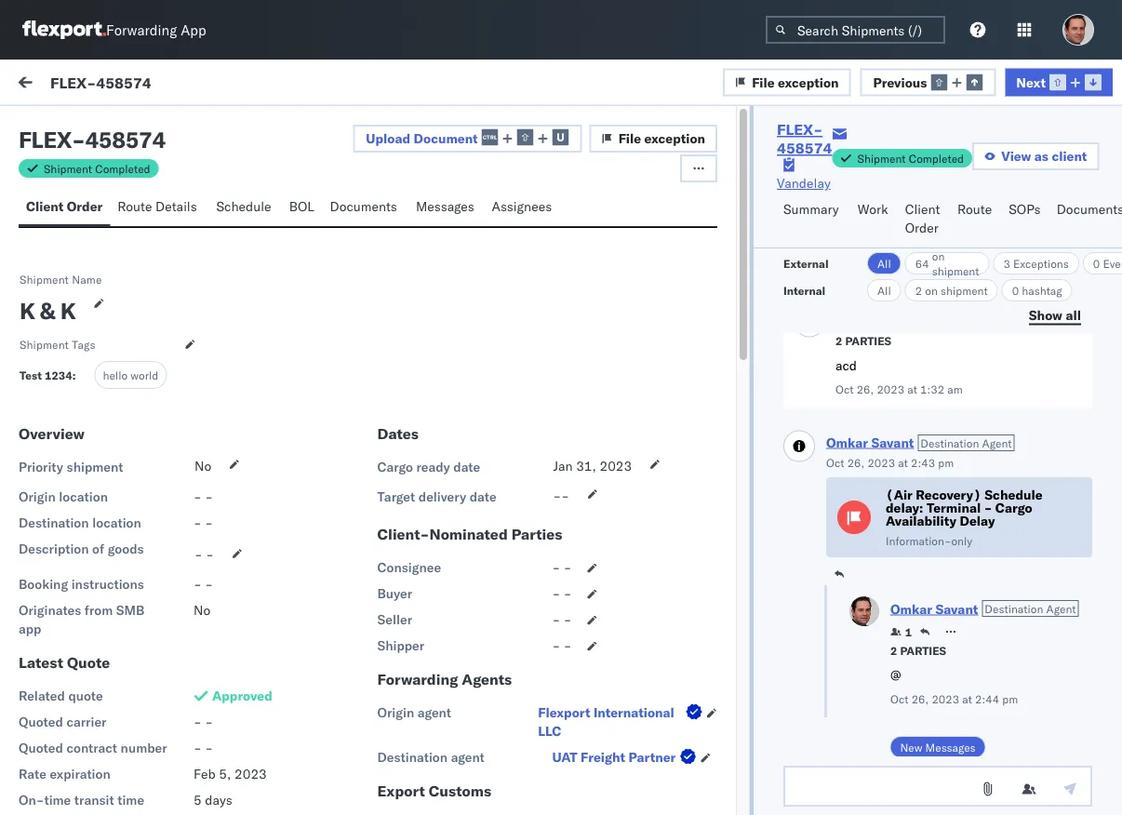 Task type: vqa. For each thing, say whether or not it's contained in the screenshot.
Exception: Warehouse Devan
yes



Task type: describe. For each thing, give the bounding box(es) containing it.
show all button
[[1018, 301, 1092, 329]]

flexport international llc link
[[538, 703, 706, 741]]

pm for exception:
[[501, 415, 521, 431]]

0 vertical spatial no
[[194, 458, 211, 474]]

@ for @
[[56, 777, 67, 793]]

0 horizontal spatial order
[[67, 198, 103, 214]]

omkar inside omkar savant destination agent oct 26, 2023 at 2:43 pm
[[826, 434, 868, 450]]

internal (0) button
[[117, 110, 209, 146]]

possible.
[[224, 757, 278, 774]]

Search Shipments (/) text field
[[766, 16, 945, 44]]

category
[[624, 161, 669, 175]]

test 1234 :
[[20, 369, 76, 382]]

freight
[[581, 749, 625, 765]]

exceptions
[[1013, 256, 1069, 270]]

resize handle column header for category
[[833, 155, 856, 815]]

agent for omkar savant destination agent
[[1046, 602, 1076, 616]]

@ for @ oct 26, 2023 at 2:44 pm
[[891, 666, 901, 683]]

schedule inside button
[[216, 198, 271, 214]]

parties for 2 parties
[[900, 643, 946, 657]]

458574 down new messages button
[[903, 760, 952, 776]]

note
[[98, 702, 125, 718]]

savant down 'world'
[[133, 390, 173, 407]]

2 for shipment
[[915, 283, 922, 297]]

oct up cargo ready date on the left bottom of the page
[[382, 415, 403, 431]]

458574 up "message"
[[85, 126, 165, 154]]

view as client button
[[973, 142, 1099, 170]]

previous
[[873, 74, 927, 90]]

pm for i
[[501, 210, 521, 226]]

flex- down delay:
[[864, 526, 903, 542]]

26, inside 2 parties acd oct 26, 2023 at 1:32 am
[[857, 382, 874, 396]]

0 vertical spatial 2 parties button
[[836, 332, 891, 348]]

flex- 458574 up vandelay
[[777, 120, 832, 157]]

oct inside 2 parties acd oct 26, 2023 at 1:32 am
[[836, 382, 854, 396]]

26, left 4:00
[[406, 210, 426, 226]]

shipment name
[[20, 272, 102, 286]]

priority
[[19, 459, 63, 475]]

2:44 inside @ oct 26, 2023 at 2:44 pm
[[975, 692, 1000, 706]]

deal
[[142, 562, 167, 578]]

forwarding for forwarding agents
[[377, 670, 458, 689]]

omkar down 'hello' on the top left of page
[[90, 390, 129, 407]]

458574 up vandelay
[[777, 139, 832, 157]]

shipment down flex
[[44, 161, 92, 175]]

2 parties
[[891, 643, 946, 657]]

5
[[194, 792, 202, 808]]

app
[[19, 621, 41, 637]]

1 horizontal spatial client order
[[905, 201, 940, 236]]

flex- 458574 down delay:
[[864, 526, 952, 542]]

agent for destination agent
[[451, 749, 485, 765]]

0 horizontal spatial client order button
[[19, 190, 110, 226]]

forwarding app
[[106, 21, 206, 39]]

1 vertical spatial 2 parties button
[[891, 642, 946, 658]]

location for destination location
[[92, 515, 141, 531]]

seller
[[377, 611, 412, 628]]

&
[[40, 297, 55, 325]]

oct 26, 2023, 4:00 pm pdt
[[382, 210, 548, 226]]

at inside 2 parties acd oct 26, 2023 at 1:32 am
[[907, 382, 917, 396]]

savant down we
[[133, 614, 173, 630]]

2023, for we
[[430, 647, 466, 663]]

shipment inside appreciate understanding and will update of your shipment as soon as possible.
[[100, 757, 155, 774]]

1 horizontal spatial as
[[207, 757, 221, 774]]

jan 31, 2023
[[553, 458, 632, 474]]

omkar up expiration
[[90, 745, 129, 761]]

than
[[229, 683, 256, 699]]

shipment's
[[281, 702, 345, 718]]

are
[[78, 646, 96, 662]]

1 vertical spatial no
[[194, 602, 210, 618]]

upload
[[366, 130, 410, 146]]

0 horizontal spatial shipment completed
[[44, 161, 150, 175]]

import work button
[[131, 60, 219, 110]]

at inside omkar savant destination agent oct 26, 2023 at 2:43 pm
[[898, 455, 908, 469]]

this is a great deal established, we
[[56, 562, 167, 597]]

26, inside omkar savant destination agent oct 26, 2023 at 2:43 pm
[[847, 455, 865, 469]]

great
[[108, 562, 138, 578]]

client-nominated parties
[[377, 525, 562, 543]]

availability
[[886, 513, 957, 529]]

ready
[[416, 459, 450, 475]]

1854269
[[903, 210, 960, 226]]

1 2:45 from the top
[[469, 526, 498, 542]]

related for related quote
[[19, 688, 65, 704]]

booking
[[19, 576, 68, 592]]

2 resize handle column header from the left
[[592, 155, 614, 815]]

1 horizontal spatial completed
[[909, 151, 964, 165]]

rate expiration
[[19, 766, 110, 782]]

omkar savant for we
[[90, 614, 173, 630]]

64 on shipment
[[915, 249, 979, 278]]

458574 down delay:
[[903, 526, 952, 542]]

document
[[414, 130, 478, 146]]

agent for omkar savant destination agent oct 26, 2023 at 2:43 pm
[[982, 436, 1012, 450]]

view as client
[[1001, 148, 1087, 164]]

we
[[56, 646, 74, 662]]

filing
[[84, 218, 114, 234]]

order inside client order
[[905, 220, 939, 236]]

1 vertical spatial file
[[618, 130, 641, 147]]

soon
[[175, 757, 204, 774]]

458574 up (1)
[[96, 73, 151, 91]]

1 horizontal spatial client order button
[[898, 193, 950, 248]]

uat freight partner
[[552, 749, 676, 765]]

omkar savant for exception:
[[90, 390, 173, 407]]

understanding
[[56, 739, 141, 755]]

2023 inside @ oct 26, 2023 at 2:44 pm
[[932, 692, 960, 706]]

hello
[[103, 368, 128, 382]]

warehouse
[[128, 525, 198, 541]]

omkar savant for whatever
[[90, 297, 173, 314]]

oct down seller
[[382, 647, 403, 663]]

flex- right summary button
[[864, 210, 903, 226]]

expected.
[[259, 683, 317, 699]]

devan
[[201, 525, 240, 541]]

sops button
[[1001, 193, 1049, 248]]

31,
[[576, 458, 596, 474]]

assignees button
[[484, 190, 563, 226]]

oct up consignee
[[382, 526, 403, 542]]

flex - 458574
[[19, 126, 165, 154]]

feb 5, 2023
[[194, 766, 267, 782]]

oct left messages button
[[382, 210, 403, 226]]

related for related work item/shipment
[[865, 161, 904, 175]]

savant up exception: warehouse devan
[[133, 493, 173, 509]]

0 vertical spatial omkar savant button
[[826, 434, 914, 450]]

am inside 2 parties acd oct 26, 2023 at 1:32 am
[[947, 382, 963, 396]]

update
[[194, 739, 235, 755]]

final
[[56, 720, 82, 737]]

1234
[[45, 369, 72, 382]]

2 k from the left
[[60, 297, 76, 325]]

shipment up the work button
[[858, 151, 906, 165]]

devan
[[56, 664, 91, 681]]

all button for 64
[[867, 252, 901, 275]]

hello world
[[103, 368, 158, 382]]

0 horizontal spatial documents button
[[322, 190, 408, 226]]

3 exceptions
[[1003, 256, 1069, 270]]

0 vertical spatial delivery
[[419, 489, 466, 505]]

goods
[[108, 541, 144, 557]]

savant up 'world'
[[133, 297, 173, 314]]

pm for @
[[501, 760, 521, 776]]

flexport. image
[[22, 20, 106, 39]]

savant up commendation
[[133, 186, 173, 202]]

1 horizontal spatial documents
[[1057, 201, 1122, 217]]

exception: warehouse devan
[[59, 525, 240, 541]]

26, up consignee
[[406, 526, 426, 542]]

all for 64
[[877, 256, 891, 270]]

bol button
[[282, 190, 322, 226]]

1 horizontal spatial of
[[92, 541, 104, 557]]

0 horizontal spatial file exception
[[618, 130, 705, 147]]

new messages
[[900, 740, 976, 754]]

shipment up k & k
[[20, 272, 69, 286]]

related work item/shipment
[[865, 161, 1010, 175]]

1 horizontal spatial 2
[[891, 643, 897, 657]]

originates from smb app
[[19, 602, 145, 637]]

origin agent
[[377, 704, 451, 721]]

i
[[56, 218, 60, 234]]

26, inside @ oct 26, 2023 at 2:44 pm
[[912, 692, 929, 706]]

agent for origin agent
[[418, 704, 451, 721]]

impact
[[208, 702, 249, 718]]

(1)
[[82, 118, 106, 134]]

summary button
[[776, 193, 850, 248]]

on-
[[19, 792, 44, 808]]

oct inside omkar savant destination agent oct 26, 2023 at 2:43 pm
[[826, 455, 844, 469]]

omkar up 1
[[891, 600, 932, 617]]

world
[[131, 368, 158, 382]]

destination location
[[19, 515, 141, 531]]

2 oct 26, 2023, 2:45 pm pdt from the top
[[382, 647, 548, 663]]

recovery)
[[916, 487, 982, 503]]

expiration
[[50, 766, 110, 782]]

commendation
[[128, 218, 215, 234]]

26, up "forwarding agents"
[[406, 647, 426, 663]]

pdt for i
[[524, 210, 548, 226]]

route for route
[[957, 201, 992, 217]]

date for cargo ready date
[[453, 459, 480, 475]]

shipment down "64 on shipment"
[[941, 283, 988, 297]]

omkar up destination location on the bottom left of page
[[90, 493, 129, 509]]

shipment up origin location
[[67, 459, 123, 475]]

destination inside omkar savant destination agent oct 26, 2023 at 2:43 pm
[[921, 436, 979, 450]]

partner
[[629, 749, 676, 765]]

flex- 458574 link
[[777, 120, 832, 157]]

flex
[[19, 126, 72, 154]]

savant up 2 parties
[[936, 600, 978, 617]]

even
[[1103, 256, 1122, 270]]

export
[[377, 782, 425, 800]]

1 horizontal spatial documents button
[[1049, 193, 1122, 248]]

terminal
[[927, 500, 981, 516]]

flex- down 1 button
[[864, 647, 903, 663]]

from
[[85, 602, 113, 618]]

0 vertical spatial exception
[[778, 74, 839, 90]]

flex- down new
[[864, 760, 903, 776]]

omkar savant for @
[[90, 745, 173, 761]]

exception: for exception:
[[59, 422, 125, 439]]

agents
[[462, 670, 512, 689]]

0 horizontal spatial completed
[[95, 161, 150, 175]]

2023 right the 5,
[[235, 766, 267, 782]]

1 horizontal spatial file
[[752, 74, 775, 90]]

flex- 1366815
[[864, 312, 960, 328]]

1 horizontal spatial shipment completed
[[858, 151, 964, 165]]

and
[[145, 739, 167, 755]]

parties for 2 parties acd oct 26, 2023 at 1:32 am
[[845, 334, 891, 348]]

3 pm from the top
[[501, 526, 521, 542]]

- inside '(air recovery) schedule delay: terminal - cargo availability delay information-only'
[[984, 500, 992, 516]]

established,
[[56, 581, 128, 597]]

flex- 458574 down 1
[[864, 647, 952, 663]]

2023 inside omkar savant destination agent oct 26, 2023 at 2:43 pm
[[868, 455, 895, 469]]

all for 2
[[877, 283, 891, 297]]

cargo inside '(air recovery) schedule delay: terminal - cargo availability delay information-only'
[[995, 500, 1032, 516]]

2023, for @
[[430, 760, 466, 776]]

delivery inside may impact your shipment's final delivery
[[85, 720, 131, 737]]

messages button
[[408, 190, 484, 226]]

at inside @ oct 26, 2023 at 2:44 pm
[[962, 692, 972, 706]]

2023 right 31,
[[600, 458, 632, 474]]

flex- 458574 down new
[[864, 760, 952, 776]]

flex- right my
[[50, 73, 96, 91]]

messages inside button
[[925, 740, 976, 754]]

flex- up 2 parties acd oct 26, 2023 at 1:32 am
[[864, 312, 903, 328]]

resize handle column header for message
[[351, 155, 373, 815]]

3
[[1003, 256, 1010, 270]]



Task type: locate. For each thing, give the bounding box(es) containing it.
overview
[[19, 424, 85, 443]]

a inside i am filing a commendation report to improve your morale!
[[117, 218, 124, 234]]

1 all button from the top
[[867, 252, 901, 275]]

all button left 64
[[867, 252, 901, 275]]

26, up cargo ready date on the left bottom of the page
[[406, 415, 426, 431]]

0 vertical spatial oct 26, 2023, 2:45 pm pdt
[[382, 526, 548, 542]]

5,
[[219, 766, 231, 782]]

1 horizontal spatial work
[[907, 161, 931, 175]]

0 vertical spatial 0
[[1093, 256, 1100, 270]]

omkar up "filing"
[[90, 186, 129, 202]]

origin for origin location
[[19, 489, 56, 505]]

1 horizontal spatial related
[[865, 161, 904, 175]]

k & k
[[20, 297, 76, 325]]

1 vertical spatial on
[[925, 283, 938, 297]]

omkar up notifying
[[90, 614, 129, 630]]

0 horizontal spatial origin
[[19, 489, 56, 505]]

1 horizontal spatial schedule
[[985, 487, 1043, 503]]

exception: for exception: warehouse devan
[[59, 525, 125, 541]]

work up flex- 1854269
[[907, 161, 931, 175]]

internal down summary button
[[784, 283, 826, 297]]

0 horizontal spatial route
[[118, 198, 152, 214]]

related quote
[[19, 688, 103, 704]]

route button
[[950, 193, 1001, 248]]

a right "filing"
[[117, 218, 124, 234]]

26, up export
[[406, 760, 426, 776]]

omkar savant for i
[[90, 186, 173, 202]]

1 resize handle column header from the left
[[351, 155, 373, 815]]

location up goods
[[92, 515, 141, 531]]

on for 2
[[925, 283, 938, 297]]

completed down flex - 458574
[[95, 161, 150, 175]]

approved
[[212, 688, 272, 704]]

0 vertical spatial schedule
[[216, 198, 271, 214]]

k left &
[[20, 297, 35, 325]]

1 quoted from the top
[[19, 714, 63, 730]]

client order button up morale!
[[19, 190, 110, 226]]

at left 1:32
[[907, 382, 917, 396]]

at
[[907, 382, 917, 396], [898, 455, 908, 469], [962, 692, 972, 706]]

origin down priority
[[19, 489, 56, 505]]

exception
[[778, 74, 839, 90], [644, 130, 705, 147]]

location
[[59, 489, 108, 505], [92, 515, 141, 531]]

a inside this is a great deal established, we
[[98, 562, 105, 578]]

quoted up rate
[[19, 740, 63, 756]]

2 down 1 button
[[891, 643, 897, 657]]

appreciate
[[190, 720, 253, 737]]

exception up category
[[644, 130, 705, 147]]

origin
[[19, 489, 56, 505], [377, 704, 414, 721]]

1 vertical spatial your
[[252, 702, 278, 718]]

1 horizontal spatial cargo
[[995, 500, 1032, 516]]

appreciate understanding and will update of your shipment as soon as possible.
[[56, 720, 278, 774]]

related up the work button
[[865, 161, 904, 175]]

0 vertical spatial 2:45
[[469, 526, 498, 542]]

documents down client
[[1057, 201, 1122, 217]]

0 vertical spatial all
[[877, 256, 891, 270]]

1 vertical spatial exception
[[644, 130, 705, 147]]

shipment inside "64 on shipment"
[[932, 264, 979, 278]]

of inside appreciate understanding and will update of your shipment as soon as possible.
[[56, 757, 68, 774]]

parties inside 2 parties acd oct 26, 2023 at 1:32 am
[[845, 334, 891, 348]]

previous button
[[860, 68, 996, 96]]

0 left hashtag
[[1012, 283, 1019, 297]]

@ inside @ oct 26, 2023 at 2:44 pm
[[891, 666, 901, 683]]

2 horizontal spatial as
[[1035, 148, 1049, 164]]

0 vertical spatial 2:44
[[975, 692, 1000, 706]]

2023, left 2:46
[[430, 415, 466, 431]]

1 vertical spatial @
[[56, 777, 67, 793]]

work for my
[[53, 72, 101, 97]]

flexport international llc
[[538, 704, 674, 739]]

create
[[175, 581, 212, 597]]

26, down 2 parties
[[912, 692, 929, 706]]

origin for origin agent
[[377, 704, 414, 721]]

destination inside 'omkar savant destination agent'
[[985, 602, 1043, 616]]

route inside route details button
[[118, 198, 152, 214]]

feb
[[194, 766, 216, 782]]

acd
[[836, 357, 857, 373]]

agent up the customs
[[451, 749, 485, 765]]

documents right bol button
[[330, 198, 397, 214]]

1 button
[[891, 624, 912, 639]]

work for related
[[907, 161, 931, 175]]

work right import
[[180, 76, 211, 93]]

4 2023, from the top
[[430, 647, 466, 663]]

0 horizontal spatial as
[[158, 757, 172, 774]]

all button for 2
[[867, 279, 901, 301]]

26, down acd
[[857, 382, 874, 396]]

your inside i am filing a commendation report to improve your morale!
[[323, 218, 349, 234]]

contract
[[66, 740, 117, 756]]

0 horizontal spatial time
[[44, 792, 71, 808]]

location for origin location
[[59, 489, 108, 505]]

no up 'devan'
[[194, 458, 211, 474]]

1 oct 26, 2023, 2:45 pm pdt from the top
[[382, 526, 548, 542]]

1 2023, from the top
[[430, 210, 466, 226]]

1 vertical spatial omkar savant button
[[891, 600, 978, 617]]

pm
[[501, 210, 521, 226], [501, 415, 521, 431], [501, 526, 521, 542], [501, 647, 521, 663], [501, 760, 521, 776]]

3 omkar savant from the top
[[90, 390, 173, 407]]

oct 26, 2023, 2:44 pm pdt
[[382, 760, 548, 776]]

shipment up test 1234 :
[[20, 337, 69, 351]]

0 for 0 even
[[1093, 256, 1100, 270]]

0 horizontal spatial schedule
[[216, 198, 271, 214]]

2 time from the left
[[117, 792, 144, 808]]

1 pdt from the top
[[524, 210, 548, 226]]

oct inside @ oct 26, 2023 at 2:44 pm
[[891, 692, 909, 706]]

cargo ready date
[[377, 459, 480, 475]]

0 horizontal spatial @
[[56, 777, 67, 793]]

on for 64
[[932, 249, 945, 263]]

external (1) button
[[22, 110, 117, 146]]

of right rate
[[56, 757, 68, 774]]

2 vertical spatial your
[[71, 757, 97, 774]]

quoted down related quote
[[19, 714, 63, 730]]

1 vertical spatial 2
[[836, 334, 843, 348]]

0 horizontal spatial of
[[56, 757, 68, 774]]

0 vertical spatial 2
[[915, 283, 922, 297]]

customs
[[429, 782, 491, 800]]

all button
[[867, 252, 901, 275], [867, 279, 901, 301]]

client for the leftmost client order button
[[26, 198, 64, 214]]

schedule up report
[[216, 198, 271, 214]]

1 horizontal spatial 0
[[1093, 256, 1100, 270]]

458574
[[96, 73, 151, 91], [85, 126, 165, 154], [777, 139, 832, 157], [903, 526, 952, 542], [903, 647, 952, 663], [903, 760, 952, 776]]

1 horizontal spatial work
[[858, 201, 888, 217]]

1 vertical spatial location
[[92, 515, 141, 531]]

file exception up category
[[618, 130, 705, 147]]

2023, for exception:
[[430, 415, 466, 431]]

2 2023, from the top
[[430, 415, 466, 431]]

3 resize handle column header from the left
[[833, 155, 856, 815]]

file exception up flex- 458574 link
[[752, 74, 839, 90]]

quoted carrier
[[19, 714, 106, 730]]

cargo right delay
[[995, 500, 1032, 516]]

2 parties button
[[836, 332, 891, 348], [891, 642, 946, 658]]

2 all from the top
[[877, 283, 891, 297]]

internal inside button
[[125, 118, 170, 134]]

route details button
[[110, 190, 209, 226]]

0
[[1093, 256, 1100, 270], [1012, 283, 1019, 297]]

2 up acd
[[836, 334, 843, 348]]

0 vertical spatial agent
[[418, 704, 451, 721]]

0 vertical spatial order
[[67, 198, 103, 214]]

forwarding up the origin agent
[[377, 670, 458, 689]]

international
[[594, 704, 674, 721]]

all button up "flex- 1366815" on the top right of page
[[867, 279, 901, 301]]

k
[[20, 297, 35, 325], [60, 297, 76, 325]]

bol
[[289, 198, 314, 214]]

shipment completed down flex - 458574
[[44, 161, 150, 175]]

pm inside @ oct 26, 2023 at 2:44 pm
[[1002, 692, 1018, 706]]

am inside i am filing a commendation report to improve your morale!
[[63, 218, 81, 234]]

1 vertical spatial at
[[898, 455, 908, 469]]

messages
[[416, 198, 474, 214], [925, 740, 976, 754]]

0 horizontal spatial work
[[180, 76, 211, 93]]

3 2023, from the top
[[430, 526, 466, 542]]

2 parties button down 1
[[891, 642, 946, 658]]

resize handle column header
[[351, 155, 373, 815], [592, 155, 614, 815], [833, 155, 856, 815], [1075, 155, 1097, 815]]

26,
[[406, 210, 426, 226], [857, 382, 874, 396], [406, 415, 426, 431], [847, 455, 865, 469], [406, 526, 426, 542], [406, 647, 426, 663], [912, 692, 929, 706], [406, 760, 426, 776]]

external inside button
[[30, 118, 79, 134]]

file exception button
[[723, 68, 851, 96], [723, 68, 851, 96], [590, 125, 717, 153], [590, 125, 717, 153]]

flex- up omkar savant destination agent oct 26, 2023 at 2:43 pm
[[864, 415, 903, 431]]

route for route details
[[118, 198, 152, 214]]

1 vertical spatial all button
[[867, 279, 901, 301]]

1 time from the left
[[44, 792, 71, 808]]

2 quoted from the top
[[19, 740, 63, 756]]

agent inside 'omkar savant destination agent'
[[1046, 602, 1076, 616]]

(0)
[[174, 118, 198, 134]]

destination agent
[[377, 749, 485, 765]]

quoted for quoted carrier
[[19, 714, 63, 730]]

improve
[[273, 218, 320, 234]]

1 horizontal spatial route
[[957, 201, 992, 217]]

0 horizontal spatial delivery
[[85, 720, 131, 737]]

route down item/shipment
[[957, 201, 992, 217]]

5 omkar savant from the top
[[90, 614, 173, 630]]

1 horizontal spatial messages
[[925, 740, 976, 754]]

resize handle column header for related work item/shipment
[[1075, 155, 1097, 815]]

next button
[[1005, 68, 1113, 96]]

oct 26, 2023, 2:45 pm pdt down target delivery date
[[382, 526, 548, 542]]

on right 64
[[932, 249, 945, 263]]

@
[[891, 666, 901, 683], [56, 777, 67, 793]]

2 omkar savant from the top
[[90, 297, 173, 314]]

forwarding left app
[[106, 21, 177, 39]]

vandelay
[[777, 175, 831, 191]]

0 vertical spatial origin
[[19, 489, 56, 505]]

external for external (1)
[[30, 118, 79, 134]]

omkar savant
[[90, 186, 173, 202], [90, 297, 173, 314], [90, 390, 173, 407], [90, 493, 173, 509], [90, 614, 173, 630], [90, 745, 173, 761]]

0 horizontal spatial exception
[[644, 130, 705, 147]]

internal for internal
[[784, 283, 826, 297]]

your down 'than'
[[252, 702, 278, 718]]

None text field
[[784, 766, 1092, 807]]

savant left soon
[[133, 745, 173, 761]]

quoted contract number
[[19, 740, 167, 756]]

1 pm from the top
[[501, 210, 521, 226]]

2 exception: from the top
[[59, 525, 125, 541]]

1 vertical spatial of
[[56, 757, 68, 774]]

2 vertical spatial 2
[[891, 643, 897, 657]]

2 for acd
[[836, 334, 843, 348]]

order
[[67, 198, 103, 214], [905, 220, 939, 236]]

0 horizontal spatial file
[[618, 130, 641, 147]]

1 vertical spatial 2:44
[[469, 760, 498, 776]]

pm inside omkar savant destination agent oct 26, 2023 at 2:43 pm
[[938, 455, 954, 469]]

time down rate expiration
[[44, 792, 71, 808]]

oct up export
[[382, 760, 403, 776]]

0 vertical spatial am
[[63, 218, 81, 234]]

upload document button
[[353, 125, 582, 153]]

agent inside omkar savant destination agent oct 26, 2023 at 2:43 pm
[[982, 436, 1012, 450]]

4 pm from the top
[[501, 647, 521, 663]]

consignee
[[377, 559, 441, 576]]

messages inside button
[[416, 198, 474, 214]]

no
[[194, 458, 211, 474], [194, 602, 210, 618]]

1 horizontal spatial origin
[[377, 704, 414, 721]]

6 omkar savant from the top
[[90, 745, 173, 761]]

1 vertical spatial date
[[470, 489, 497, 505]]

of up is
[[92, 541, 104, 557]]

0 even
[[1093, 256, 1122, 270]]

client order button
[[19, 190, 110, 226], [898, 193, 950, 248]]

1:32
[[920, 382, 945, 396]]

exception: up priority shipment
[[59, 422, 125, 439]]

1 vertical spatial 2:45
[[469, 647, 498, 663]]

0 vertical spatial exception:
[[59, 422, 125, 439]]

forwarding for forwarding app
[[106, 21, 177, 39]]

priority shipment
[[19, 459, 123, 475]]

agent
[[982, 436, 1012, 450], [1046, 602, 1076, 616]]

2023, for i
[[430, 210, 466, 226]]

0 vertical spatial pm
[[938, 455, 954, 469]]

0 vertical spatial file exception
[[752, 74, 839, 90]]

1 vertical spatial am
[[947, 382, 963, 396]]

uat
[[552, 749, 577, 765]]

tags
[[72, 337, 95, 351]]

5 pm from the top
[[501, 760, 521, 776]]

work button
[[850, 193, 898, 248]]

0 horizontal spatial internal
[[125, 118, 170, 134]]

2 inside 2 parties acd oct 26, 2023 at 1:32 am
[[836, 334, 843, 348]]

exception up flex- 458574 link
[[778, 74, 839, 90]]

2 horizontal spatial 2
[[915, 283, 922, 297]]

agent
[[418, 704, 451, 721], [451, 749, 485, 765]]

flex- inside flex- 458574
[[777, 120, 823, 139]]

2 2:45 from the top
[[469, 647, 498, 663]]

omkar savant button
[[826, 434, 914, 450], [891, 600, 978, 617]]

0 horizontal spatial client order
[[26, 198, 103, 214]]

0 horizontal spatial am
[[63, 218, 81, 234]]

1 horizontal spatial parties
[[900, 643, 946, 657]]

1 omkar savant from the top
[[90, 186, 173, 202]]

pdt for we
[[524, 647, 548, 663]]

2 pm from the top
[[501, 415, 521, 431]]

26, left 2:43
[[847, 455, 865, 469]]

omkar down flex- 2271801
[[826, 434, 868, 450]]

0 horizontal spatial work
[[53, 72, 101, 97]]

1 horizontal spatial pm
[[1002, 692, 1018, 706]]

app
[[181, 21, 206, 39]]

oct up new
[[891, 692, 909, 706]]

client up i
[[26, 198, 64, 214]]

0 horizontal spatial external
[[30, 118, 79, 134]]

1 vertical spatial quoted
[[19, 740, 63, 756]]

omkar down name
[[90, 297, 129, 314]]

0 horizontal spatial client
[[26, 198, 64, 214]]

pdt right 2:46
[[524, 415, 548, 431]]

0 horizontal spatial 2:44
[[469, 760, 498, 776]]

as inside 'button'
[[1035, 148, 1049, 164]]

uat freight partner link
[[552, 748, 700, 767]]

agent down "forwarding agents"
[[418, 704, 451, 721]]

pdt for @
[[524, 760, 548, 776]]

internal for internal (0)
[[125, 118, 170, 134]]

delivery down note
[[85, 720, 131, 737]]

order up 64
[[905, 220, 939, 236]]

documents button
[[322, 190, 408, 226], [1049, 193, 1122, 248]]

am right 1:32
[[947, 382, 963, 396]]

0 vertical spatial quoted
[[19, 714, 63, 730]]

next
[[1016, 74, 1046, 90]]

parties up acd
[[845, 334, 891, 348]]

2 pdt from the top
[[524, 415, 548, 431]]

1 vertical spatial origin
[[377, 704, 414, 721]]

0 hashtag
[[1012, 283, 1062, 297]]

documents button right the bol
[[322, 190, 408, 226]]

4 omkar savant from the top
[[90, 493, 173, 509]]

1 vertical spatial exception:
[[59, 525, 125, 541]]

am right i
[[63, 218, 81, 234]]

4 pdt from the top
[[524, 647, 548, 663]]

delivery down ready
[[419, 489, 466, 505]]

forwarding app link
[[22, 20, 206, 39]]

pm for we
[[501, 647, 521, 663]]

1 vertical spatial pm
[[1002, 692, 1018, 706]]

1 horizontal spatial your
[[252, 702, 278, 718]]

- -
[[194, 489, 213, 505], [194, 515, 213, 531], [194, 546, 214, 563], [552, 559, 572, 576], [194, 576, 213, 592], [552, 585, 572, 602], [552, 611, 572, 628], [552, 637, 572, 654], [194, 714, 213, 730], [194, 740, 213, 756]]

4 resize handle column header from the left
[[1075, 155, 1097, 815]]

origin up the "destination agent"
[[377, 704, 414, 721]]

458574 down 1
[[903, 647, 952, 663]]

as right view
[[1035, 148, 1049, 164]]

route inside route button
[[957, 201, 992, 217]]

1 vertical spatial parties
[[900, 643, 946, 657]]

a
[[117, 218, 124, 234], [98, 562, 105, 578]]

client order up i
[[26, 198, 103, 214]]

hashtag
[[1022, 283, 1062, 297]]

0 vertical spatial cargo
[[377, 459, 413, 475]]

0 horizontal spatial documents
[[330, 198, 397, 214]]

your inside may impact your shipment's final delivery
[[252, 702, 278, 718]]

0 horizontal spatial messages
[[416, 198, 474, 214]]

1 horizontal spatial time
[[117, 792, 144, 808]]

schedule button
[[209, 190, 282, 226]]

omkar savant button up 1
[[891, 600, 978, 617]]

5 pdt from the top
[[524, 760, 548, 776]]

date up client-nominated parties
[[470, 489, 497, 505]]

client order button up 64
[[898, 193, 950, 248]]

client
[[26, 198, 64, 214], [905, 201, 940, 217]]

forwarding inside forwarding app link
[[106, 21, 177, 39]]

sops
[[1009, 201, 1041, 217]]

0 horizontal spatial cargo
[[377, 459, 413, 475]]

on inside "64 on shipment"
[[932, 249, 945, 263]]

2:45 up agents
[[469, 647, 498, 663]]

exception:
[[59, 422, 125, 439], [59, 525, 125, 541]]

schedule inside '(air recovery) schedule delay: terminal - cargo availability delay information-only'
[[985, 487, 1043, 503]]

external for external
[[784, 256, 829, 270]]

0 vertical spatial work
[[180, 76, 211, 93]]

completed up 1854269
[[909, 151, 964, 165]]

2 all button from the top
[[867, 279, 901, 301]]

as down and
[[158, 757, 172, 774]]

delay:
[[886, 500, 923, 516]]

0 horizontal spatial related
[[19, 688, 65, 704]]

client for right client order button
[[905, 201, 940, 217]]

1 exception: from the top
[[59, 422, 125, 439]]

0 horizontal spatial 2
[[836, 334, 843, 348]]

2 horizontal spatial your
[[323, 218, 349, 234]]

0 vertical spatial file
[[752, 74, 775, 90]]

flexport
[[538, 704, 590, 721]]

1 vertical spatial oct 26, 2023, 2:45 pm pdt
[[382, 647, 548, 663]]

0 vertical spatial forwarding
[[106, 21, 177, 39]]

your inside appreciate understanding and will update of your shipment as soon as possible.
[[71, 757, 97, 774]]

1 k from the left
[[20, 297, 35, 325]]

carrier
[[66, 714, 106, 730]]

2023 up (air
[[868, 455, 895, 469]]

smb
[[116, 602, 145, 618]]

2023 inside 2 parties acd oct 26, 2023 at 1:32 am
[[877, 382, 905, 396]]

1 all from the top
[[877, 256, 891, 270]]

2023, down target delivery date
[[430, 526, 466, 542]]

pdt right 4:00
[[524, 210, 548, 226]]

external down summary button
[[784, 256, 829, 270]]

3 pdt from the top
[[524, 526, 548, 542]]

0 vertical spatial parties
[[845, 334, 891, 348]]

4:00
[[469, 210, 498, 226]]

number
[[121, 740, 167, 756]]

all up "flex- 1366815" on the top right of page
[[877, 283, 891, 297]]

date for target delivery date
[[470, 489, 497, 505]]

1 vertical spatial agent
[[451, 749, 485, 765]]

1 vertical spatial work
[[858, 201, 888, 217]]

0 for 0 hashtag
[[1012, 283, 1019, 297]]

5 2023, from the top
[[430, 760, 466, 776]]

savant down flex- 2271801
[[871, 434, 914, 450]]

date
[[453, 459, 480, 475], [470, 489, 497, 505]]

pdt for exception:
[[524, 415, 548, 431]]

omkar savant destination agent
[[891, 600, 1076, 617]]

quote
[[68, 688, 103, 704]]

client
[[1052, 148, 1087, 164]]

longer than expected. please note
[[56, 683, 317, 718]]

2:44 up new messages button
[[975, 692, 1000, 706]]

quoted for quoted contract number
[[19, 740, 63, 756]]

savant inside omkar savant destination agent oct 26, 2023 at 2:43 pm
[[871, 434, 914, 450]]

0 vertical spatial related
[[865, 161, 904, 175]]



